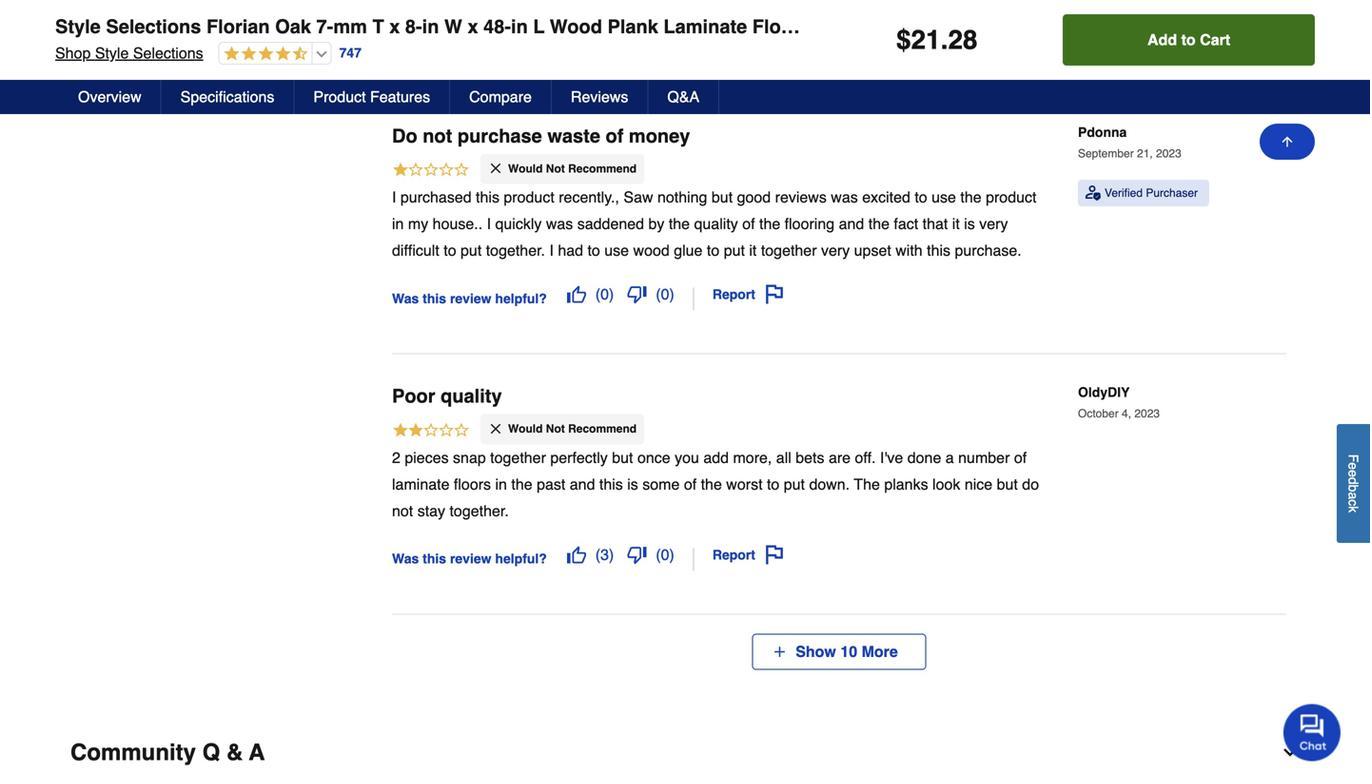 Task type: locate. For each thing, give the bounding box(es) containing it.
review for quality
[[450, 551, 491, 567]]

0 down wood
[[661, 286, 669, 303]]

2023
[[1156, 147, 1181, 160], [1134, 407, 1160, 421]]

0 vertical spatial selections
[[106, 16, 201, 38]]

and up upset
[[839, 215, 864, 233]]

1 vertical spatial but
[[612, 449, 633, 467]]

by
[[648, 215, 664, 233]]

$
[[896, 25, 911, 55]]

was this review helpful? up compare
[[392, 31, 547, 46]]

review right the 8-
[[450, 31, 491, 46]]

1 vertical spatial quality
[[441, 386, 502, 407]]

report down worst
[[712, 547, 755, 563]]

2 not from the top
[[546, 423, 565, 436]]

flag image for do not purchase waste of money
[[765, 285, 784, 304]]

( 0 ) down the saddened
[[595, 286, 614, 303]]

in left l at the top left
[[511, 16, 528, 38]]

very up purchase.
[[979, 215, 1008, 233]]

flag image down 2 pieces snap together perfectly but once you add more, all bets are off. i've done a number of laminate floors in the past and this is some of the worst to put down. the planks look nice but do not stay together.
[[765, 546, 784, 565]]

c
[[1346, 500, 1361, 506]]

1 vertical spatial thumb up image
[[567, 285, 586, 304]]

3 thumb up image from the top
[[567, 546, 586, 565]]

but inside i purchased this product recently., saw nothing but good reviews was excited to use the product in my house.. i quickly was saddened by the quality of the flooring and the fact that it is very difficult to put together. i had to use wood glue to put it together very upset with this purchase.
[[712, 189, 733, 206]]

0 vertical spatial but
[[712, 189, 733, 206]]

( 0 )
[[656, 25, 674, 43], [595, 286, 614, 303], [656, 286, 674, 303], [656, 546, 674, 564]]

nice
[[965, 476, 993, 493]]

2 e from the top
[[1346, 470, 1361, 477]]

i left quickly
[[487, 215, 491, 233]]

1 vertical spatial together
[[490, 449, 546, 467]]

0 vertical spatial report
[[712, 27, 755, 42]]

done
[[907, 449, 941, 467]]

( 0 ) right thumb down image
[[656, 546, 674, 564]]

together. down quickly
[[486, 242, 545, 259]]

is left some
[[627, 476, 638, 493]]

1 was this review helpful? from the top
[[392, 31, 547, 46]]

compare button
[[450, 80, 552, 114]]

wood
[[633, 242, 670, 259]]

1 horizontal spatial i
[[487, 215, 491, 233]]

in
[[422, 16, 439, 38], [511, 16, 528, 38], [392, 215, 404, 233], [495, 476, 507, 493]]

this down difficult at the top left
[[423, 291, 446, 306]]

it down the good
[[749, 242, 757, 259]]

( 0 ) for ( 0 )
[[656, 286, 674, 303]]

) down the saddened
[[609, 286, 614, 303]]

2 horizontal spatial but
[[997, 476, 1018, 493]]

plus image
[[772, 644, 787, 660]]

1 vertical spatial review
[[450, 291, 491, 306]]

thumb down image right ( 9 )
[[627, 25, 646, 44]]

style up shop
[[55, 16, 101, 38]]

close image down "poor quality"
[[488, 421, 503, 437]]

saw
[[624, 189, 653, 206]]

a
[[946, 449, 954, 467], [1346, 492, 1361, 500]]

flag image
[[765, 285, 784, 304], [765, 546, 784, 565]]

2 close image from the top
[[488, 421, 503, 437]]

plank
[[608, 16, 658, 38]]

0 vertical spatial 2023
[[1156, 147, 1181, 160]]

would up past
[[508, 423, 543, 436]]

2023 for pdonna
[[1156, 147, 1181, 160]]

close image down purchase
[[488, 161, 503, 176]]

1 vertical spatial was
[[392, 291, 419, 306]]

thumb up image
[[567, 25, 586, 44], [567, 285, 586, 304], [567, 546, 586, 565]]

this right the 8-
[[423, 31, 446, 46]]

verified
[[1105, 186, 1143, 200]]

1 vertical spatial not
[[546, 423, 565, 436]]

past
[[537, 476, 565, 493]]

recommend for poor quality
[[568, 423, 637, 436]]

1 would from the top
[[508, 162, 543, 176]]

( 9 )
[[595, 25, 614, 43]]

quality up the 2 stars image
[[441, 386, 502, 407]]

747
[[339, 45, 362, 61]]

in inside i purchased this product recently., saw nothing but good reviews was excited to use the product in my house.. i quickly was saddened by the quality of the flooring and the fact that it is very difficult to put together. i had to use wood glue to put it together very upset with this purchase.
[[392, 215, 404, 233]]

thumb down image
[[627, 546, 646, 565]]

1 horizontal spatial and
[[839, 215, 864, 233]]

0 for ( 0 )
[[661, 286, 669, 303]]

2 horizontal spatial put
[[784, 476, 805, 493]]

1 vertical spatial report
[[712, 287, 755, 302]]

together up past
[[490, 449, 546, 467]]

report button down i purchased this product recently., saw nothing but good reviews was excited to use the product in my house.. i quickly was saddened by the quality of the flooring and the fact that it is very difficult to put together. i had to use wood glue to put it together very upset with this purchase.
[[706, 278, 791, 311]]

0 vertical spatial a
[[946, 449, 954, 467]]

( 0 ) down wood
[[656, 286, 674, 303]]

0 vertical spatial thumb down image
[[627, 25, 646, 44]]

0 horizontal spatial was
[[546, 215, 573, 233]]

0 horizontal spatial product
[[504, 189, 554, 206]]

product
[[504, 189, 554, 206], [986, 189, 1037, 206]]

1 vertical spatial would
[[508, 423, 543, 436]]

4,
[[1122, 407, 1131, 421]]

product up purchase.
[[986, 189, 1037, 206]]

2 helpful? from the top
[[495, 291, 547, 306]]

to inside 2 pieces snap together perfectly but once you add more, all bets are off. i've done a number of laminate floors in the past and this is some of the worst to put down. the planks look nice but do not stay together.
[[767, 476, 780, 493]]

1 vertical spatial selections
[[133, 44, 203, 62]]

stay
[[417, 502, 445, 520]]

would down the do not purchase waste of money
[[508, 162, 543, 176]]

is inside i purchased this product recently., saw nothing but good reviews was excited to use the product in my house.. i quickly was saddened by the quality of the flooring and the fact that it is very difficult to put together. i had to use wood glue to put it together very upset with this purchase.
[[964, 215, 975, 233]]

1 horizontal spatial use
[[932, 189, 956, 206]]

0 right thumb down image
[[661, 546, 669, 564]]

recommend up recently.,
[[568, 162, 637, 176]]

0 vertical spatial was this review helpful?
[[392, 31, 547, 46]]

e up b
[[1346, 470, 1361, 477]]

close image for quality
[[488, 421, 503, 437]]

with
[[896, 242, 923, 259]]

but left the good
[[712, 189, 733, 206]]

overview button
[[59, 80, 161, 114]]

1 recommend from the top
[[568, 162, 637, 176]]

0 horizontal spatial and
[[570, 476, 595, 493]]

is inside 2 pieces snap together perfectly but once you add more, all bets are off. i've done a number of laminate floors in the past and this is some of the worst to put down. the planks look nice but do not stay together.
[[627, 476, 638, 493]]

it
[[952, 215, 960, 233], [749, 242, 757, 259]]

2 x from the left
[[468, 16, 478, 38]]

close image
[[488, 161, 503, 176], [488, 421, 503, 437]]

1 horizontal spatial together
[[761, 242, 817, 259]]

selections up overview button
[[133, 44, 203, 62]]

0 horizontal spatial is
[[627, 476, 638, 493]]

0 horizontal spatial together
[[490, 449, 546, 467]]

thumb up image left 3
[[567, 546, 586, 565]]

1 vertical spatial use
[[604, 242, 629, 259]]

1 horizontal spatial is
[[964, 215, 975, 233]]

0 vertical spatial i
[[392, 189, 396, 206]]

helpful? down past
[[495, 551, 547, 567]]

3 helpful? from the top
[[495, 551, 547, 567]]

report button for do not purchase waste of money
[[706, 278, 791, 311]]

thumb down image down wood
[[627, 285, 646, 304]]

was this review helpful? down difficult at the top left
[[392, 291, 547, 306]]

once
[[637, 449, 670, 467]]

1 vertical spatial 2023
[[1134, 407, 1160, 421]]

0 horizontal spatial quality
[[441, 386, 502, 407]]

put down 'all'
[[784, 476, 805, 493]]

but
[[712, 189, 733, 206], [612, 449, 633, 467], [997, 476, 1018, 493]]

1 horizontal spatial very
[[979, 215, 1008, 233]]

was this review helpful? down stay
[[392, 551, 547, 567]]

1 horizontal spatial quality
[[694, 215, 738, 233]]

use
[[932, 189, 956, 206], [604, 242, 629, 259]]

$ 21 . 28
[[896, 25, 978, 55]]

1 vertical spatial flag image
[[765, 546, 784, 565]]

2 report from the top
[[712, 287, 755, 302]]

more
[[862, 643, 898, 661]]

1 horizontal spatial but
[[712, 189, 733, 206]]

off.
[[855, 449, 876, 467]]

was
[[831, 189, 858, 206], [546, 215, 573, 233]]

in inside 2 pieces snap together perfectly but once you add more, all bets are off. i've done a number of laminate floors in the past and this is some of the worst to put down. the planks look nice but do not stay together.
[[495, 476, 507, 493]]

0 horizontal spatial it
[[749, 242, 757, 259]]

not inside 2 pieces snap together perfectly but once you add more, all bets are off. i've done a number of laminate floors in the past and this is some of the worst to put down. the planks look nice but do not stay together.
[[392, 502, 413, 520]]

the left past
[[511, 476, 532, 493]]

1 vertical spatial it
[[749, 242, 757, 259]]

thumb up image down had
[[567, 285, 586, 304]]

0 horizontal spatial x
[[389, 16, 400, 38]]

1 horizontal spatial x
[[468, 16, 478, 38]]

thumb up image for do not purchase waste of money
[[567, 285, 586, 304]]

1 flag image from the top
[[765, 285, 784, 304]]

would for not
[[508, 162, 543, 176]]

this down perfectly
[[599, 476, 623, 493]]

money
[[629, 125, 690, 147]]

0 vertical spatial is
[[964, 215, 975, 233]]

september
[[1078, 147, 1134, 160]]

and down perfectly
[[570, 476, 595, 493]]

more,
[[733, 449, 772, 467]]

in left the my
[[392, 215, 404, 233]]

2023 inside pdonna september 21, 2023
[[1156, 147, 1181, 160]]

k
[[1346, 506, 1361, 513]]

2 pieces snap together perfectly but once you add more, all bets are off. i've done a number of laminate floors in the past and this is some of the worst to put down. the planks look nice but do not stay together.
[[392, 449, 1039, 520]]

use up that
[[932, 189, 956, 206]]

0 vertical spatial close image
[[488, 161, 503, 176]]

b
[[1346, 485, 1361, 492]]

2 vertical spatial report
[[712, 547, 755, 563]]

to right add
[[1181, 31, 1196, 49]]

48-
[[483, 16, 511, 38]]

0 vertical spatial recommend
[[568, 162, 637, 176]]

would not recommend down waste
[[508, 162, 637, 176]]

( left thumb down image
[[595, 546, 600, 564]]

not down the do not purchase waste of money
[[546, 162, 565, 176]]

was
[[392, 31, 419, 46], [392, 291, 419, 306], [392, 551, 419, 567]]

thumb down image
[[627, 25, 646, 44], [627, 285, 646, 304]]

1 thumb down image from the top
[[627, 25, 646, 44]]

1 vertical spatial thumb down image
[[627, 285, 646, 304]]

specifications button
[[161, 80, 294, 114]]

was left excited at the top right of page
[[831, 189, 858, 206]]

flooring
[[752, 16, 828, 38]]

in left w
[[422, 16, 439, 38]]

2 would from the top
[[508, 423, 543, 436]]

that
[[923, 215, 948, 233]]

helpful? down quickly
[[495, 291, 547, 306]]

2 would not recommend from the top
[[508, 423, 637, 436]]

0 vertical spatial thumb up image
[[567, 25, 586, 44]]

flooring
[[785, 215, 835, 233]]

0 vertical spatial was
[[831, 189, 858, 206]]

together inside i purchased this product recently., saw nothing but good reviews was excited to use the product in my house.. i quickly was saddened by the quality of the flooring and the fact that it is very difficult to put together. i had to use wood glue to put it together very upset with this purchase.
[[761, 242, 817, 259]]

selections
[[106, 16, 201, 38], [133, 44, 203, 62]]

x right t
[[389, 16, 400, 38]]

2 vertical spatial was this review helpful?
[[392, 551, 547, 567]]

1 close image from the top
[[488, 161, 503, 176]]

was down stay
[[392, 551, 419, 567]]

very
[[979, 215, 1008, 233], [821, 242, 850, 259]]

was down difficult at the top left
[[392, 291, 419, 306]]

all
[[776, 449, 791, 467]]

i left had
[[549, 242, 554, 259]]

2023 inside oldydiy october 4, 2023
[[1134, 407, 1160, 421]]

a
[[249, 740, 265, 766]]

1 vertical spatial is
[[627, 476, 638, 493]]

2 vertical spatial was
[[392, 551, 419, 567]]

helpful?
[[495, 31, 547, 46], [495, 291, 547, 306], [495, 551, 547, 567]]

community q & a
[[70, 740, 265, 766]]

verified purchaser icon image
[[1086, 186, 1101, 201]]

use down the saddened
[[604, 242, 629, 259]]

review down floors
[[450, 551, 491, 567]]

1 vertical spatial was
[[546, 215, 573, 233]]

1 vertical spatial and
[[570, 476, 595, 493]]

1 e from the top
[[1346, 463, 1361, 470]]

1 vertical spatial recommend
[[568, 423, 637, 436]]

3 review from the top
[[450, 551, 491, 567]]

style right shop
[[95, 44, 129, 62]]

( 3 )
[[595, 546, 614, 564]]

helpful? for not
[[495, 291, 547, 306]]

would not recommend for poor quality
[[508, 423, 637, 436]]

purchaser
[[1146, 186, 1198, 200]]

quality
[[694, 215, 738, 233], [441, 386, 502, 407]]

1 horizontal spatial it
[[952, 215, 960, 233]]

1 report button from the top
[[706, 18, 791, 50]]

0 vertical spatial would
[[508, 162, 543, 176]]

2 report button from the top
[[706, 278, 791, 311]]

0 vertical spatial quality
[[694, 215, 738, 233]]

was this review helpful? for not
[[392, 291, 547, 306]]

3 was from the top
[[392, 551, 419, 567]]

the left the fact
[[868, 215, 890, 233]]

2 thumb down image from the top
[[627, 285, 646, 304]]

0 vertical spatial report button
[[706, 18, 791, 50]]

1 vertical spatial a
[[1346, 492, 1361, 500]]

1 horizontal spatial a
[[1346, 492, 1361, 500]]

2 vertical spatial helpful?
[[495, 551, 547, 567]]

2 vertical spatial report button
[[706, 539, 791, 571]]

1 vertical spatial was this review helpful?
[[392, 291, 547, 306]]

recommend up perfectly
[[568, 423, 637, 436]]

0 vertical spatial together
[[761, 242, 817, 259]]

x
[[389, 16, 400, 38], [468, 16, 478, 38]]

1 not from the top
[[546, 162, 565, 176]]

1 report from the top
[[712, 27, 755, 42]]

2 was this review helpful? from the top
[[392, 291, 547, 306]]

1 horizontal spatial not
[[423, 125, 452, 147]]

0 horizontal spatial i
[[392, 189, 396, 206]]

1 review from the top
[[450, 31, 491, 46]]

0 vertical spatial review
[[450, 31, 491, 46]]

0 horizontal spatial not
[[392, 502, 413, 520]]

0 vertical spatial helpful?
[[495, 31, 547, 46]]

1 vertical spatial i
[[487, 215, 491, 233]]

recommend for do not purchase waste of money
[[568, 162, 637, 176]]

oak
[[275, 16, 311, 38]]

and
[[839, 215, 864, 233], [570, 476, 595, 493]]

0 vertical spatial and
[[839, 215, 864, 233]]

( left plank at the left of the page
[[595, 25, 600, 43]]

review
[[450, 31, 491, 46], [450, 291, 491, 306], [450, 551, 491, 567]]

1 horizontal spatial product
[[986, 189, 1037, 206]]

helpful? for quality
[[495, 551, 547, 567]]

together inside 2 pieces snap together perfectly but once you add more, all bets are off. i've done a number of laminate floors in the past and this is some of the worst to put down. the planks look nice but do not stay together.
[[490, 449, 546, 467]]

fact
[[894, 215, 918, 233]]

waste
[[547, 125, 600, 147]]

do not purchase waste of money
[[392, 125, 690, 147]]

a up k
[[1346, 492, 1361, 500]]

0 horizontal spatial a
[[946, 449, 954, 467]]

to inside button
[[1181, 31, 1196, 49]]

1 vertical spatial helpful?
[[495, 291, 547, 306]]

4.5 stars image
[[219, 46, 308, 63]]

flag image down i purchased this product recently., saw nothing but good reviews was excited to use the product in my house.. i quickly was saddened by the quality of the flooring and the fact that it is very difficult to put together. i had to use wood glue to put it together very upset with this purchase.
[[765, 285, 784, 304]]

7-
[[316, 16, 333, 38]]

not right the do
[[423, 125, 452, 147]]

to down house..
[[444, 242, 456, 259]]

e up d
[[1346, 463, 1361, 470]]

report down i purchased this product recently., saw nothing but good reviews was excited to use the product in my house.. i quickly was saddened by the quality of the flooring and the fact that it is very difficult to put together. i had to use wood glue to put it together very upset with this purchase.
[[712, 287, 755, 302]]

recently.,
[[559, 189, 619, 206]]

not
[[423, 125, 452, 147], [392, 502, 413, 520]]

report for do not purchase waste of money
[[712, 287, 755, 302]]

21
[[911, 25, 941, 55]]

report button
[[706, 18, 791, 50], [706, 278, 791, 311], [706, 539, 791, 571]]

2 review from the top
[[450, 291, 491, 306]]

0 vertical spatial not
[[546, 162, 565, 176]]

report button up q&a button
[[706, 18, 791, 50]]

not left stay
[[392, 502, 413, 520]]

2 was from the top
[[392, 291, 419, 306]]

reviews
[[775, 189, 827, 206]]

&
[[226, 740, 243, 766]]

is
[[964, 215, 975, 233], [627, 476, 638, 493]]

report left flag image
[[712, 27, 755, 42]]

0
[[661, 25, 669, 43], [600, 286, 609, 303], [661, 286, 669, 303], [661, 546, 669, 564]]

specifications
[[180, 88, 274, 106]]

( 0 ) for ( 3 )
[[656, 546, 674, 564]]

w
[[444, 16, 462, 38]]

q
[[202, 740, 220, 766]]

2 vertical spatial i
[[549, 242, 554, 259]]

it right that
[[952, 215, 960, 233]]

1 vertical spatial not
[[392, 502, 413, 520]]

put right glue
[[724, 242, 745, 259]]

2 vertical spatial review
[[450, 551, 491, 567]]

poor quality
[[392, 386, 502, 407]]

0 vertical spatial would not recommend
[[508, 162, 637, 176]]

0 vertical spatial style
[[55, 16, 101, 38]]

very down flooring on the right of page
[[821, 242, 850, 259]]

but left do
[[997, 476, 1018, 493]]

was this review helpful? for quality
[[392, 551, 547, 567]]

0 vertical spatial it
[[952, 215, 960, 233]]

but left once
[[612, 449, 633, 467]]

product up quickly
[[504, 189, 554, 206]]

selections up shop style selections
[[106, 16, 201, 38]]

( 0 ) right ( 9 )
[[656, 25, 674, 43]]

of down the good
[[742, 215, 755, 233]]

this inside 2 pieces snap together perfectly but once you add more, all bets are off. i've done a number of laminate floors in the past and this is some of the worst to put down. the planks look nice but do not stay together.
[[599, 476, 623, 493]]

report button for poor quality
[[706, 539, 791, 571]]

2023 right "21,"
[[1156, 147, 1181, 160]]

thumb down image for ( 0 )
[[627, 285, 646, 304]]

some
[[642, 476, 680, 493]]

of inside i purchased this product recently., saw nothing but good reviews was excited to use the product in my house.. i quickly was saddened by the quality of the flooring and the fact that it is very difficult to put together. i had to use wood glue to put it together very upset with this purchase.
[[742, 215, 755, 233]]

2 vertical spatial thumb up image
[[567, 546, 586, 565]]

1 vertical spatial very
[[821, 242, 850, 259]]

3 report from the top
[[712, 547, 755, 563]]

1 vertical spatial report button
[[706, 278, 791, 311]]

1 vertical spatial would not recommend
[[508, 423, 637, 436]]

quality inside i purchased this product recently., saw nothing but good reviews was excited to use the product in my house.. i quickly was saddened by the quality of the flooring and the fact that it is very difficult to put together. i had to use wood glue to put it together very upset with this purchase.
[[694, 215, 738, 233]]

2 flag image from the top
[[765, 546, 784, 565]]

wood
[[550, 16, 602, 38]]

2 recommend from the top
[[568, 423, 637, 436]]

3 report button from the top
[[706, 539, 791, 571]]

0 right plank at the left of the page
[[661, 25, 669, 43]]

down.
[[809, 476, 850, 493]]

put inside 2 pieces snap together perfectly but once you add more, all bets are off. i've done a number of laminate floors in the past and this is some of the worst to put down. the planks look nice but do not stay together.
[[784, 476, 805, 493]]

purchase
[[458, 125, 542, 147]]

3 was this review helpful? from the top
[[392, 551, 547, 567]]

0 vertical spatial flag image
[[765, 285, 784, 304]]

quality up glue
[[694, 215, 738, 233]]

0 vertical spatial not
[[423, 125, 452, 147]]

(
[[595, 25, 600, 43], [656, 25, 661, 43], [595, 286, 600, 303], [656, 286, 661, 303], [595, 546, 600, 564], [656, 546, 661, 564]]

in right floors
[[495, 476, 507, 493]]

2 thumb up image from the top
[[567, 285, 586, 304]]

i left the purchased
[[392, 189, 396, 206]]

was for do
[[392, 291, 419, 306]]

0 for ( 9 )
[[661, 25, 669, 43]]

0 vertical spatial together.
[[486, 242, 545, 259]]

1 vertical spatial close image
[[488, 421, 503, 437]]

1 would not recommend from the top
[[508, 162, 637, 176]]



Task type: describe. For each thing, give the bounding box(es) containing it.
features
[[370, 88, 430, 106]]

would for quality
[[508, 423, 543, 436]]

0 for ( 3 )
[[661, 546, 669, 564]]

was for poor
[[392, 551, 419, 567]]

quickly
[[495, 215, 542, 233]]

( down the saddened
[[595, 286, 600, 303]]

number
[[958, 449, 1010, 467]]

report for poor quality
[[712, 547, 755, 563]]

thumb up image for poor quality
[[567, 546, 586, 565]]

( right thumb down image
[[656, 546, 661, 564]]

3
[[600, 546, 609, 564]]

style selections florian oak 7-mm t x 8-in w x 48-in l wood plank laminate flooring (23.91-sq ft)
[[55, 16, 941, 38]]

2 vertical spatial but
[[997, 476, 1018, 493]]

( 0 ) for ( 9 )
[[656, 25, 674, 43]]

oldydiy
[[1078, 385, 1130, 400]]

to right had
[[587, 242, 600, 259]]

upset
[[854, 242, 891, 259]]

(23.91-
[[834, 16, 894, 38]]

poor
[[392, 386, 435, 407]]

compare
[[469, 88, 532, 106]]

( down wood
[[656, 286, 661, 303]]

verified purchaser
[[1105, 186, 1198, 200]]

of up do
[[1014, 449, 1027, 467]]

worst
[[726, 476, 763, 493]]

pieces
[[405, 449, 449, 467]]

show 10 more
[[787, 643, 906, 661]]

laminate
[[392, 476, 450, 493]]

pdonna september 21, 2023
[[1078, 125, 1181, 160]]

shop
[[55, 44, 91, 62]]

are
[[829, 449, 851, 467]]

look
[[932, 476, 960, 493]]

do
[[1022, 476, 1039, 493]]

and inside i purchased this product recently., saw nothing but good reviews was excited to use the product in my house.. i quickly was saddened by the quality of the flooring and the fact that it is very difficult to put together. i had to use wood glue to put it together very upset with this purchase.
[[839, 215, 864, 233]]

10
[[840, 643, 857, 661]]

0 horizontal spatial but
[[612, 449, 633, 467]]

the down "add"
[[701, 476, 722, 493]]

1 product from the left
[[504, 189, 554, 206]]

the
[[854, 476, 880, 493]]

mm
[[333, 16, 367, 38]]

together. inside i purchased this product recently., saw nothing but good reviews was excited to use the product in my house.. i quickly was saddened by the quality of the flooring and the fact that it is very difficult to put together. i had to use wood glue to put it together very upset with this purchase.
[[486, 242, 545, 259]]

product
[[313, 88, 366, 106]]

not for quality
[[546, 423, 565, 436]]

a inside 2 pieces snap together perfectly but once you add more, all bets are off. i've done a number of laminate floors in the past and this is some of the worst to put down. the planks look nice but do not stay together.
[[946, 449, 954, 467]]

my
[[408, 215, 428, 233]]

house..
[[433, 215, 483, 233]]

add
[[703, 449, 729, 467]]

0 down the saddened
[[600, 286, 609, 303]]

2 product from the left
[[986, 189, 1037, 206]]

l
[[533, 16, 545, 38]]

28
[[948, 25, 978, 55]]

) down glue
[[669, 286, 674, 303]]

do
[[392, 125, 417, 147]]

to up that
[[915, 189, 927, 206]]

add to cart button
[[1063, 14, 1315, 66]]

bets
[[796, 449, 824, 467]]

the up purchase.
[[960, 189, 982, 206]]

) right wood
[[609, 25, 614, 43]]

this down that
[[927, 242, 951, 259]]

good
[[737, 189, 771, 206]]

1 was from the top
[[392, 31, 419, 46]]

2 horizontal spatial i
[[549, 242, 554, 259]]

arrow up image
[[1280, 134, 1295, 149]]

9
[[600, 25, 609, 43]]

flag image for poor quality
[[765, 546, 784, 565]]

1 helpful? from the top
[[495, 31, 547, 46]]

1 horizontal spatial was
[[831, 189, 858, 206]]

floors
[[454, 476, 491, 493]]

0 horizontal spatial put
[[461, 242, 482, 259]]

add
[[1147, 31, 1177, 49]]

8-
[[405, 16, 422, 38]]

0 vertical spatial use
[[932, 189, 956, 206]]

to right glue
[[707, 242, 720, 259]]

community
[[70, 740, 196, 766]]

saddened
[[577, 215, 644, 233]]

the down the good
[[759, 215, 780, 233]]

the right by
[[669, 215, 690, 233]]

not for not
[[546, 162, 565, 176]]

of down you
[[684, 476, 697, 493]]

) right thumb down image
[[669, 546, 674, 564]]

.
[[941, 25, 948, 55]]

chat invite button image
[[1283, 704, 1342, 762]]

ft)
[[922, 16, 941, 38]]

2 stars image
[[392, 421, 470, 442]]

sq
[[894, 16, 916, 38]]

1 vertical spatial style
[[95, 44, 129, 62]]

0 horizontal spatial very
[[821, 242, 850, 259]]

florian
[[206, 16, 270, 38]]

chevron down image
[[1281, 743, 1300, 762]]

2
[[392, 449, 400, 467]]

planks
[[884, 476, 928, 493]]

d
[[1346, 477, 1361, 485]]

f e e d b a c k
[[1346, 454, 1361, 513]]

reviews button
[[552, 80, 648, 114]]

this down stay
[[423, 551, 446, 567]]

review for not
[[450, 291, 491, 306]]

add to cart
[[1147, 31, 1230, 49]]

difficult
[[392, 242, 439, 259]]

this up house..
[[476, 189, 499, 206]]

product features
[[313, 88, 430, 106]]

2023 for oldydiy
[[1134, 407, 1160, 421]]

1 x from the left
[[389, 16, 400, 38]]

had
[[558, 242, 583, 259]]

) left thumb down image
[[609, 546, 614, 564]]

overview
[[78, 88, 141, 106]]

thumb down image for ( 9 )
[[627, 25, 646, 44]]

1 star image
[[392, 161, 470, 181]]

together. inside 2 pieces snap together perfectly but once you add more, all bets are off. i've done a number of laminate floors in the past and this is some of the worst to put down. the planks look nice but do not stay together.
[[450, 502, 509, 520]]

i've
[[880, 449, 903, 467]]

you
[[675, 449, 699, 467]]

reviews
[[571, 88, 628, 106]]

q&a button
[[648, 80, 719, 114]]

excited
[[862, 189, 910, 206]]

) right plank at the left of the page
[[669, 25, 674, 43]]

cart
[[1200, 31, 1230, 49]]

0 vertical spatial very
[[979, 215, 1008, 233]]

1 thumb up image from the top
[[567, 25, 586, 44]]

product features button
[[294, 80, 450, 114]]

t
[[372, 16, 384, 38]]

glue
[[674, 242, 703, 259]]

laminate
[[664, 16, 747, 38]]

21,
[[1137, 147, 1153, 160]]

f
[[1346, 454, 1361, 463]]

would not recommend for do not purchase waste of money
[[508, 162, 637, 176]]

0 horizontal spatial use
[[604, 242, 629, 259]]

flag image
[[765, 25, 784, 44]]

and inside 2 pieces snap together perfectly but once you add more, all bets are off. i've done a number of laminate floors in the past and this is some of the worst to put down. the planks look nice but do not stay together.
[[570, 476, 595, 493]]

1 horizontal spatial put
[[724, 242, 745, 259]]

( left laminate
[[656, 25, 661, 43]]

a inside "button"
[[1346, 492, 1361, 500]]

close image for not
[[488, 161, 503, 176]]

of right waste
[[606, 125, 624, 147]]



Task type: vqa. For each thing, say whether or not it's contained in the screenshot.
a in 2 pieces snap together perfectly but once you add more, all bets are off. I've done a number of laminate floors in the past and this is some of the worst to put down. The planks look nice but do not stay together.
yes



